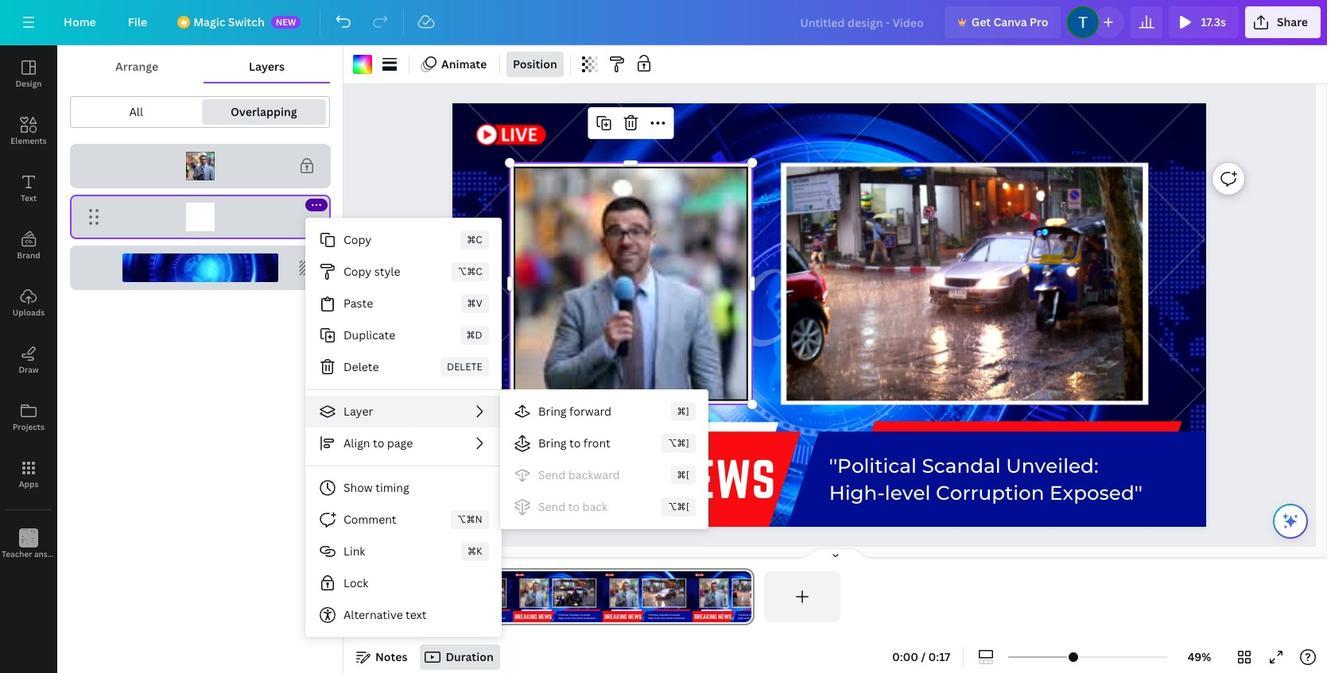 Task type: locate. For each thing, give the bounding box(es) containing it.
1 vertical spatial 17.3s button
[[430, 607, 451, 623]]

elements button
[[0, 103, 57, 160]]

bring for bring forward
[[539, 404, 567, 419]]

forward
[[570, 404, 612, 419]]

copy for copy style
[[344, 264, 372, 279]]

0 horizontal spatial 17.3s
[[430, 608, 451, 621]]

17.3s right text at the left of the page
[[430, 608, 451, 621]]

0 vertical spatial bring
[[539, 404, 567, 419]]

send
[[539, 468, 566, 483], [539, 500, 566, 515]]

get canva pro button
[[945, 6, 1062, 38]]

lock button
[[305, 568, 502, 600]]

home link
[[51, 6, 109, 38]]

to left "page"
[[373, 436, 384, 451]]

lock
[[344, 576, 369, 591]]

17.3s left share dropdown button
[[1202, 14, 1227, 29]]

49% button
[[1174, 645, 1226, 671]]

⌥⌘n
[[457, 513, 483, 527]]

projects button
[[0, 389, 57, 446]]

keys
[[64, 549, 81, 560]]

0 vertical spatial send
[[539, 468, 566, 483]]

teacher
[[2, 549, 32, 560]]

2 copy from the top
[[344, 264, 372, 279]]

canva assistant image
[[1282, 512, 1301, 531]]

to for send
[[569, 500, 580, 515]]

magic
[[193, 14, 226, 29]]

1 vertical spatial send
[[539, 500, 566, 515]]

get canva pro
[[972, 14, 1049, 29]]

to
[[373, 436, 384, 451], [570, 436, 581, 451], [569, 500, 580, 515]]

to left the back
[[569, 500, 580, 515]]

page
[[387, 436, 413, 451]]

1 horizontal spatial 17.3s
[[1202, 14, 1227, 29]]

switch
[[228, 14, 265, 29]]

2 send from the top
[[539, 500, 566, 515]]

front
[[584, 436, 611, 451]]

layers
[[249, 59, 285, 74]]

to left front
[[570, 436, 581, 451]]

copy left style
[[344, 264, 372, 279]]

copy up copy style
[[344, 232, 372, 247]]

1 copy from the top
[[344, 232, 372, 247]]

to inside align to page dropdown button
[[373, 436, 384, 451]]

/
[[922, 650, 926, 665]]

draw button
[[0, 332, 57, 389]]

bring down bring forward
[[539, 436, 567, 451]]

align
[[344, 436, 370, 451]]

position
[[513, 56, 558, 72]]

send to back
[[539, 500, 608, 515]]

comment
[[344, 512, 397, 527]]

teacher answer keys
[[2, 549, 81, 560]]

unveiled:
[[1007, 454, 1099, 478]]

17.3s button right text at the left of the page
[[430, 607, 451, 623]]

level
[[885, 482, 931, 505]]

copy style
[[344, 264, 401, 279]]

show timing
[[344, 481, 410, 496]]

0 vertical spatial copy
[[344, 232, 372, 247]]

1 bring from the top
[[539, 404, 567, 419]]

news
[[667, 451, 776, 508]]

bring to front
[[539, 436, 611, 451]]

uploads button
[[0, 274, 57, 332]]

bring
[[539, 404, 567, 419], [539, 436, 567, 451]]

17.3s button
[[1170, 6, 1239, 38], [430, 607, 451, 623]]

1 vertical spatial copy
[[344, 264, 372, 279]]

link
[[344, 544, 365, 559]]

0:00
[[893, 650, 919, 665]]

1 send from the top
[[539, 468, 566, 483]]

0 vertical spatial 17.3s button
[[1170, 6, 1239, 38]]

position button
[[507, 52, 564, 77]]

⌥⌘[
[[668, 500, 690, 514]]

17.3s button left share dropdown button
[[1170, 6, 1239, 38]]

answer
[[34, 549, 62, 560]]

⌥⌘]
[[668, 437, 690, 450]]

2 bring from the top
[[539, 436, 567, 451]]

send for send to back
[[539, 500, 566, 515]]

paste
[[344, 296, 373, 311]]

1 vertical spatial 17.3s
[[430, 608, 451, 621]]

⌘]
[[678, 405, 690, 418]]

0:17
[[929, 650, 951, 665]]

1 vertical spatial bring
[[539, 436, 567, 451]]

back
[[583, 500, 608, 515]]

bring left forward
[[539, 404, 567, 419]]

side panel tab list
[[0, 45, 81, 574]]

send for send backward
[[539, 468, 566, 483]]

show timing button
[[305, 473, 502, 504]]

layer menu
[[500, 390, 709, 530]]

#ffffff image
[[353, 55, 372, 74]]

magic switch
[[193, 14, 265, 29]]

copy
[[344, 232, 372, 247], [344, 264, 372, 279]]

0 vertical spatial 17.3s
[[1202, 14, 1227, 29]]

text
[[21, 193, 37, 204]]

send up send to back
[[539, 468, 566, 483]]

send down send backward
[[539, 500, 566, 515]]

animate button
[[416, 52, 493, 77]]

trimming, start edge slider
[[423, 572, 438, 623]]

1 horizontal spatial 17.3s button
[[1170, 6, 1239, 38]]

⌘[
[[678, 469, 690, 482]]

show
[[344, 481, 373, 496]]



Task type: vqa. For each thing, say whether or not it's contained in the screenshot.


Task type: describe. For each thing, give the bounding box(es) containing it.
elements
[[11, 135, 47, 146]]

''political
[[830, 454, 917, 478]]

49%
[[1188, 650, 1212, 665]]

canva
[[994, 14, 1028, 29]]

scandal
[[923, 454, 1002, 478]]

⌥⌘c
[[458, 265, 483, 278]]

delete
[[447, 360, 483, 374]]

timing
[[376, 481, 410, 496]]

send backward
[[539, 468, 620, 483]]

brand
[[17, 250, 40, 261]]

align to page
[[344, 436, 413, 451]]

home
[[64, 14, 96, 29]]

alternative text
[[344, 608, 427, 623]]

layer
[[344, 404, 373, 419]]

⌘k
[[468, 545, 483, 558]]

align to page button
[[305, 428, 502, 460]]

duplicate
[[344, 328, 396, 343]]

brand button
[[0, 217, 57, 274]]

corruption
[[937, 482, 1045, 505]]

pro
[[1030, 14, 1049, 29]]

share
[[1278, 14, 1309, 29]]

style
[[374, 264, 401, 279]]

17.3s inside 17.3s button
[[1202, 14, 1227, 29]]

duration button
[[420, 645, 500, 671]]

notes button
[[350, 645, 414, 671]]

file
[[128, 14, 147, 29]]

text button
[[0, 160, 57, 217]]

alternative
[[344, 608, 403, 623]]

bring for bring to front
[[539, 436, 567, 451]]

backward
[[569, 468, 620, 483]]

delete
[[344, 360, 379, 375]]

breaking
[[467, 451, 655, 508]]

layer button
[[305, 396, 502, 428]]

trimming, end edge slider
[[741, 572, 755, 623]]

design
[[15, 78, 42, 89]]

main menu bar
[[0, 0, 1328, 45]]

projects
[[13, 422, 45, 433]]

draw
[[19, 364, 39, 376]]

animate
[[442, 56, 487, 72]]

alternative text button
[[305, 600, 502, 632]]

all
[[129, 104, 143, 119]]

notes
[[376, 650, 408, 665]]

get
[[972, 14, 991, 29]]

share button
[[1246, 6, 1321, 38]]

to for bring
[[570, 436, 581, 451]]

hide pages image
[[798, 548, 874, 561]]

new
[[276, 16, 296, 28]]

0:00 / 0:17
[[893, 650, 951, 665]]

0 horizontal spatial 17.3s button
[[430, 607, 451, 623]]

⌘v
[[467, 297, 483, 310]]

Design title text field
[[788, 6, 939, 38]]

text
[[406, 608, 427, 623]]

arrange
[[115, 59, 158, 74]]

bring forward
[[539, 404, 612, 419]]

⌘d
[[467, 329, 483, 342]]

file button
[[115, 6, 160, 38]]

Overlapping button
[[202, 99, 326, 125]]

apps
[[19, 479, 38, 490]]

All button
[[74, 99, 198, 125]]

breaking news
[[467, 451, 776, 508]]

design button
[[0, 45, 57, 103]]

overlapping
[[231, 104, 297, 119]]

''political scandal unveiled: high-level corruption exposed''
[[830, 454, 1143, 505]]

apps button
[[0, 446, 57, 504]]

layers button
[[204, 52, 330, 82]]

exposed''
[[1050, 482, 1143, 505]]

⌘c
[[467, 233, 483, 247]]

high-
[[830, 482, 885, 505]]

uploads
[[13, 307, 45, 318]]

;
[[28, 551, 30, 561]]

copy for copy
[[344, 232, 372, 247]]

17.3s button inside main menu bar
[[1170, 6, 1239, 38]]

to for align
[[373, 436, 384, 451]]



